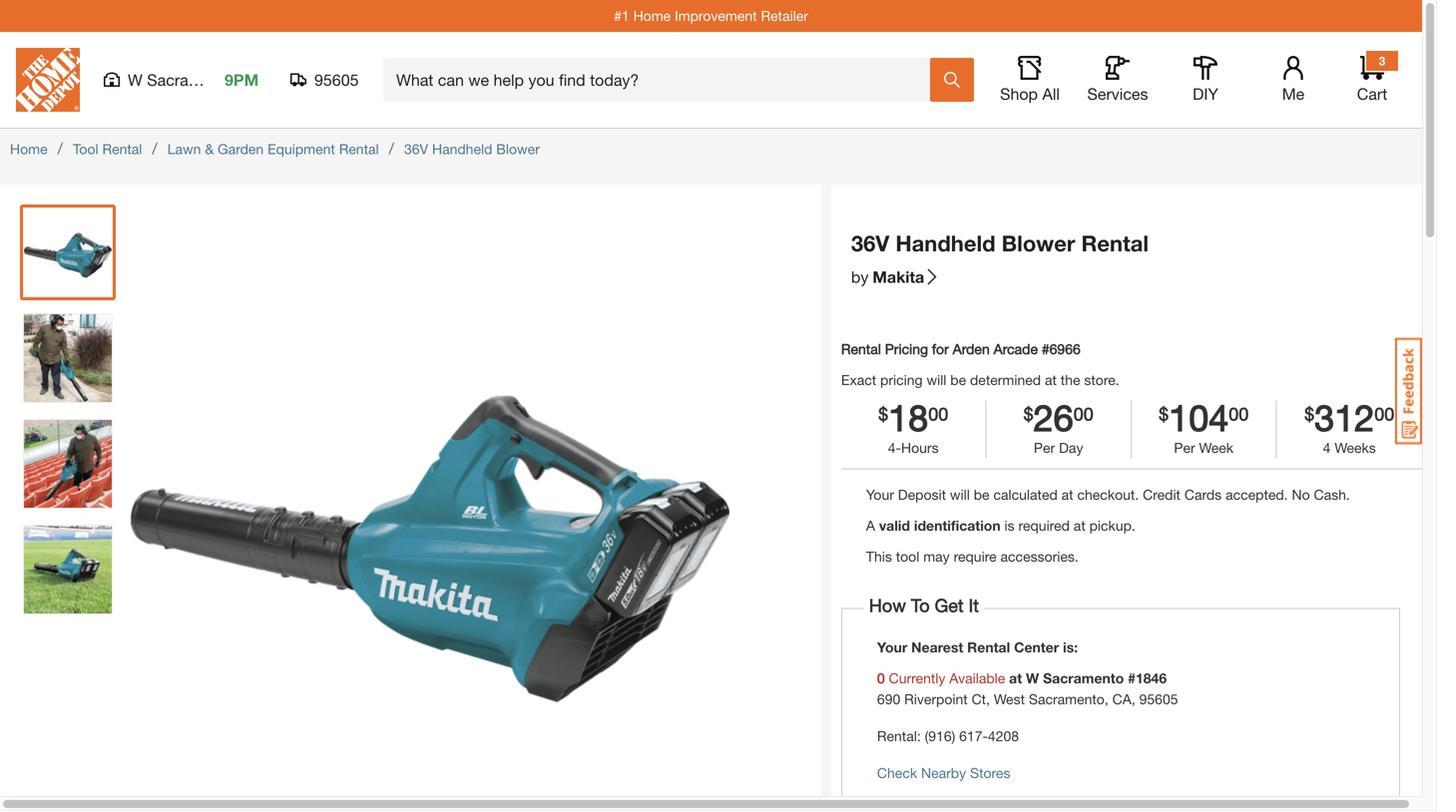 Task type: describe. For each thing, give the bounding box(es) containing it.
makita
[[873, 268, 925, 287]]

how
[[870, 595, 906, 617]]

accepted.
[[1226, 487, 1289, 503]]

calculated
[[994, 487, 1058, 503]]

95605 button
[[291, 70, 359, 90]]

lawn & garden equipment rental link
[[167, 141, 379, 157]]

riverpoint
[[905, 692, 968, 708]]

exact
[[842, 372, 877, 388]]

all
[[1043, 84, 1060, 103]]

me
[[1283, 84, 1305, 103]]

retailer
[[761, 7, 809, 24]]

tool
[[73, 141, 98, 157]]

$ for 312
[[1305, 403, 1315, 425]]

0 vertical spatial #
[[1042, 341, 1050, 357]]

95605 inside 0 currently available at w sacramento # 1846 690 riverpoint ct , west sacramento , ca , 95605
[[1140, 692, 1179, 708]]

6966
[[1050, 341, 1081, 357]]

is:
[[1063, 640, 1078, 656]]

ct
[[972, 692, 987, 708]]

18
[[889, 396, 929, 439]]

nearest
[[912, 640, 964, 656]]

0
[[878, 671, 885, 687]]

cart 3
[[1358, 54, 1388, 103]]

shop all
[[1000, 84, 1060, 103]]

equipment
[[268, 141, 335, 157]]

will for deposit
[[950, 487, 970, 503]]

$ 104 00
[[1159, 396, 1249, 439]]

how to get it
[[865, 595, 984, 617]]

garden
[[218, 141, 264, 157]]

rental pricing for arden arcade # 6966
[[842, 341, 1081, 357]]

00 for 26
[[1074, 403, 1094, 425]]

26 dollars and 00 cents element containing $
[[1024, 401, 1034, 435]]

cards
[[1185, 487, 1222, 503]]

weeks
[[1335, 440, 1377, 456]]

pickup.
[[1090, 518, 1136, 534]]

$ 312 00
[[1305, 396, 1395, 439]]

hours
[[902, 440, 939, 456]]

require
[[954, 549, 997, 565]]

be for calculated
[[974, 487, 990, 503]]

handheld for 36v handheld blower
[[432, 141, 493, 157]]

1 , from the left
[[987, 692, 990, 708]]

tool rental link
[[73, 141, 142, 157]]

center
[[1014, 640, 1060, 656]]

18 dollars and 00 cents element containing $
[[879, 401, 889, 435]]

week
[[1200, 440, 1234, 456]]

w sacramento 9pm
[[128, 70, 259, 89]]

at for calculated
[[1062, 487, 1074, 503]]

valid
[[879, 518, 911, 534]]

36v handheld blower rental
[[852, 230, 1149, 257]]

shop all button
[[998, 56, 1062, 104]]

36v handheld blower link
[[404, 141, 540, 157]]

this tool may require accessories.
[[867, 549, 1079, 565]]

00 for 104
[[1229, 403, 1249, 425]]

arcade
[[994, 341, 1038, 357]]

arden
[[953, 341, 990, 357]]

36v handheld blower 08 909 3.2 image
[[24, 420, 112, 508]]

blower for 36v handheld blower
[[496, 141, 540, 157]]

is
[[1005, 518, 1015, 534]]

617-
[[960, 729, 988, 745]]

required
[[1019, 518, 1070, 534]]

improvement
[[675, 7, 757, 24]]

104
[[1169, 396, 1229, 439]]

0 vertical spatial sacramento
[[147, 70, 234, 89]]

will for pricing
[[927, 372, 947, 388]]

handheld for 36v handheld blower rental
[[896, 230, 996, 257]]

4-
[[888, 440, 902, 456]]

your for your deposit will be calculated at checkout. credit cards accepted. no cash.
[[867, 487, 894, 503]]

rental: (916) 617-4208
[[878, 729, 1019, 745]]

$ for 18
[[879, 403, 889, 425]]

ca
[[1113, 692, 1132, 708]]

per for 26
[[1034, 440, 1056, 456]]

be for determined
[[951, 372, 967, 388]]

this
[[867, 549, 892, 565]]

#1 home improvement retailer
[[614, 7, 809, 24]]

4
[[1324, 440, 1331, 456]]

36v handheld blower
[[404, 141, 540, 157]]

your nearest rental center is:
[[878, 640, 1078, 656]]

pricing
[[885, 341, 929, 357]]

credit
[[1143, 487, 1181, 503]]

00 for 18
[[929, 403, 949, 425]]

cart
[[1358, 84, 1388, 103]]

per day
[[1034, 440, 1084, 456]]

no
[[1292, 487, 1311, 503]]

18 dollars and 00 cents element containing 00
[[929, 401, 949, 435]]

day
[[1059, 440, 1084, 456]]

What can we help you find today? search field
[[396, 59, 930, 101]]

west
[[994, 692, 1025, 708]]

$ 26 00
[[1024, 396, 1094, 439]]

690
[[878, 692, 901, 708]]

1846
[[1136, 671, 1167, 687]]

$ for 104
[[1159, 403, 1169, 425]]



Task type: locate. For each thing, give the bounding box(es) containing it.
nearby
[[922, 765, 967, 782]]

104 dollars and 00 cents element containing $
[[1159, 401, 1169, 435]]

0 horizontal spatial handheld
[[432, 141, 493, 157]]

0 vertical spatial be
[[951, 372, 967, 388]]

may
[[924, 549, 950, 565]]

1 horizontal spatial blower
[[1002, 230, 1076, 257]]

lawn & garden equipment rental
[[167, 141, 379, 157]]

1 horizontal spatial will
[[950, 487, 970, 503]]

0 vertical spatial your
[[867, 487, 894, 503]]

95605 up equipment
[[314, 70, 359, 89]]

36v handheld blower 08 909 1.0 image
[[24, 209, 112, 297]]

1 horizontal spatial #
[[1128, 671, 1136, 687]]

1 horizontal spatial be
[[974, 487, 990, 503]]

$
[[879, 403, 889, 425], [1024, 403, 1034, 425], [1159, 403, 1169, 425], [1305, 403, 1315, 425]]

1 horizontal spatial home
[[634, 7, 671, 24]]

# up ca
[[1128, 671, 1136, 687]]

# right arcade
[[1042, 341, 1050, 357]]

lawn
[[167, 141, 201, 157]]

1 vertical spatial 95605
[[1140, 692, 1179, 708]]

diy button
[[1174, 56, 1238, 104]]

identification
[[914, 518, 1001, 534]]

00 inside $ 312 00
[[1375, 403, 1395, 425]]

00 up the "day"
[[1074, 403, 1094, 425]]

exact pricing will be determined at the store.
[[842, 372, 1120, 388]]

per for 104
[[1175, 440, 1196, 456]]

3 00 from the left
[[1229, 403, 1249, 425]]

blower
[[496, 141, 540, 157], [1002, 230, 1076, 257]]

1 00 from the left
[[929, 403, 949, 425]]

will
[[927, 372, 947, 388], [950, 487, 970, 503]]

4-hours
[[888, 440, 939, 456]]

1 horizontal spatial per
[[1175, 440, 1196, 456]]

available
[[950, 671, 1006, 687]]

the
[[1061, 372, 1081, 388]]

1 vertical spatial blower
[[1002, 230, 1076, 257]]

per left the "day"
[[1034, 440, 1056, 456]]

$ inside $ 18 00
[[879, 403, 889, 425]]

0 vertical spatial 36v
[[404, 141, 428, 157]]

,
[[987, 692, 990, 708], [1105, 692, 1109, 708], [1132, 692, 1136, 708]]

a
[[867, 518, 876, 534]]

(916)
[[925, 729, 956, 745]]

at up required
[[1062, 487, 1074, 503]]

it
[[969, 595, 979, 617]]

0 vertical spatial will
[[927, 372, 947, 388]]

stores
[[970, 765, 1011, 782]]

00 up hours
[[929, 403, 949, 425]]

1 vertical spatial be
[[974, 487, 990, 503]]

per week
[[1175, 440, 1234, 456]]

will down for
[[927, 372, 947, 388]]

a valid identification is required at pickup.
[[867, 518, 1136, 534]]

0 horizontal spatial #
[[1042, 341, 1050, 357]]

1 vertical spatial your
[[878, 640, 908, 656]]

at for determined
[[1045, 372, 1057, 388]]

per left the 'week'
[[1175, 440, 1196, 456]]

rental:
[[878, 729, 921, 745]]

312 dollars and 00 cents element
[[1277, 396, 1423, 439], [1315, 396, 1375, 439], [1305, 401, 1315, 435], [1375, 401, 1395, 435]]

store.
[[1085, 372, 1120, 388]]

at for required
[[1074, 518, 1086, 534]]

shop
[[1000, 84, 1038, 103]]

check nearby stores
[[878, 765, 1011, 782]]

2 per from the left
[[1175, 440, 1196, 456]]

4208
[[988, 729, 1019, 745]]

blower for 36v handheld blower rental
[[1002, 230, 1076, 257]]

0 horizontal spatial home
[[10, 141, 48, 157]]

tool rental
[[73, 141, 142, 157]]

for
[[932, 341, 949, 357]]

1 vertical spatial handheld
[[896, 230, 996, 257]]

get
[[935, 595, 964, 617]]

1 vertical spatial 36v
[[852, 230, 890, 257]]

1 vertical spatial #
[[1128, 671, 1136, 687]]

0 horizontal spatial blower
[[496, 141, 540, 157]]

9pm
[[225, 70, 259, 89]]

1 $ from the left
[[879, 403, 889, 425]]

2 horizontal spatial ,
[[1132, 692, 1136, 708]]

0 currently available at w sacramento # 1846 690 riverpoint ct , west sacramento , ca , 95605
[[878, 671, 1179, 708]]

95605
[[314, 70, 359, 89], [1140, 692, 1179, 708]]

be up a valid identification is required at pickup.
[[974, 487, 990, 503]]

checkout.
[[1078, 487, 1139, 503]]

your up a
[[867, 487, 894, 503]]

&
[[205, 141, 214, 157]]

312 dollars and 00 cents element containing 00
[[1375, 401, 1395, 435]]

0 horizontal spatial be
[[951, 372, 967, 388]]

36v handheld blower 08 909 4.3 image
[[24, 526, 112, 614]]

at inside 0 currently available at w sacramento # 1846 690 riverpoint ct , west sacramento , ca , 95605
[[1010, 671, 1023, 687]]

3 , from the left
[[1132, 692, 1136, 708]]

104 dollars and 00 cents element containing 00
[[1229, 401, 1249, 435]]

1 horizontal spatial 36v
[[852, 230, 890, 257]]

currently
[[889, 671, 946, 687]]

1 per from the left
[[1034, 440, 1056, 456]]

by
[[852, 268, 869, 287]]

36v handheld blower 08 909 2.1 image
[[24, 314, 112, 402]]

check
[[878, 765, 918, 782]]

me button
[[1262, 56, 1326, 104]]

26 dollars and 00 cents element containing 00
[[1074, 401, 1094, 435]]

accessories.
[[1001, 549, 1079, 565]]

home link
[[10, 141, 48, 157]]

00 up the 'week'
[[1229, 403, 1249, 425]]

$ inside $ 312 00
[[1305, 403, 1315, 425]]

tool
[[896, 549, 920, 565]]

0 horizontal spatial 36v
[[404, 141, 428, 157]]

be down rental pricing for arden arcade # 6966
[[951, 372, 967, 388]]

your up 0
[[878, 640, 908, 656]]

26
[[1034, 396, 1074, 439]]

services
[[1088, 84, 1149, 103]]

sacramento
[[147, 70, 234, 89], [1043, 671, 1124, 687], [1029, 692, 1105, 708]]

w up tool rental link
[[128, 70, 143, 89]]

312 dollars and 00 cents element containing $
[[1305, 401, 1315, 435]]

0 vertical spatial home
[[634, 7, 671, 24]]

your deposit will be calculated at checkout. credit cards accepted. no cash.
[[867, 487, 1351, 503]]

0 vertical spatial w
[[128, 70, 143, 89]]

00 inside $ 18 00
[[929, 403, 949, 425]]

0 horizontal spatial w
[[128, 70, 143, 89]]

diy
[[1193, 84, 1219, 103]]

3 $ from the left
[[1159, 403, 1169, 425]]

104 dollars and 00 cents element
[[1132, 396, 1276, 439], [1169, 396, 1229, 439], [1159, 401, 1169, 435], [1229, 401, 1249, 435]]

w down "center"
[[1026, 671, 1040, 687]]

1 vertical spatial sacramento
[[1043, 671, 1124, 687]]

determined
[[970, 372, 1041, 388]]

00 inside $ 26 00
[[1074, 403, 1094, 425]]

2 $ from the left
[[1024, 403, 1034, 425]]

will up identification in the bottom of the page
[[950, 487, 970, 503]]

3
[[1379, 54, 1386, 68]]

0 horizontal spatial will
[[927, 372, 947, 388]]

0 horizontal spatial per
[[1034, 440, 1056, 456]]

to
[[911, 595, 930, 617]]

2 00 from the left
[[1074, 403, 1094, 425]]

0 horizontal spatial ,
[[987, 692, 990, 708]]

at
[[1045, 372, 1057, 388], [1062, 487, 1074, 503], [1074, 518, 1086, 534], [1010, 671, 1023, 687]]

1 horizontal spatial w
[[1026, 671, 1040, 687]]

36v for 36v handheld blower rental
[[852, 230, 890, 257]]

$ 18 00
[[879, 396, 949, 439]]

1 vertical spatial home
[[10, 141, 48, 157]]

feedback link image
[[1396, 337, 1423, 445]]

95605 down the 1846
[[1140, 692, 1179, 708]]

#1
[[614, 7, 630, 24]]

w inside 0 currently available at w sacramento # 1846 690 riverpoint ct , west sacramento , ca , 95605
[[1026, 671, 1040, 687]]

at left pickup.
[[1074, 518, 1086, 534]]

312
[[1315, 396, 1375, 439]]

$ inside $ 26 00
[[1024, 403, 1034, 425]]

rental
[[102, 141, 142, 157], [339, 141, 379, 157], [1082, 230, 1149, 257], [842, 341, 881, 357], [968, 640, 1011, 656]]

# inside 0 currently available at w sacramento # 1846 690 riverpoint ct , west sacramento , ca , 95605
[[1128, 671, 1136, 687]]

2 vertical spatial sacramento
[[1029, 692, 1105, 708]]

home left tool at the top of the page
[[10, 141, 48, 157]]

home right #1
[[634, 7, 671, 24]]

1 horizontal spatial ,
[[1105, 692, 1109, 708]]

1 horizontal spatial handheld
[[896, 230, 996, 257]]

26 dollars and 00 cents element
[[987, 396, 1131, 439], [1034, 396, 1074, 439], [1024, 401, 1034, 435], [1074, 401, 1094, 435]]

your for your nearest rental center is:
[[878, 640, 908, 656]]

00 left feedback link image
[[1375, 403, 1395, 425]]

00 for 312
[[1375, 403, 1395, 425]]

00 inside $ 104 00
[[1229, 403, 1249, 425]]

cash.
[[1314, 487, 1351, 503]]

$ inside $ 104 00
[[1159, 403, 1169, 425]]

95605 inside button
[[314, 70, 359, 89]]

0 vertical spatial handheld
[[432, 141, 493, 157]]

2 , from the left
[[1105, 692, 1109, 708]]

00
[[929, 403, 949, 425], [1074, 403, 1094, 425], [1229, 403, 1249, 425], [1375, 403, 1395, 425]]

1 vertical spatial w
[[1026, 671, 1040, 687]]

#
[[1042, 341, 1050, 357], [1128, 671, 1136, 687]]

1 vertical spatial will
[[950, 487, 970, 503]]

4 $ from the left
[[1305, 403, 1315, 425]]

18 dollars and 00 cents element
[[842, 396, 986, 439], [889, 396, 929, 439], [879, 401, 889, 435], [929, 401, 949, 435]]

per
[[1034, 440, 1056, 456], [1175, 440, 1196, 456]]

the home depot logo image
[[16, 48, 80, 112]]

at left "the" on the right top of the page
[[1045, 372, 1057, 388]]

4 weeks
[[1324, 440, 1377, 456]]

0 horizontal spatial 95605
[[314, 70, 359, 89]]

36v for 36v handheld blower
[[404, 141, 428, 157]]

1 horizontal spatial 95605
[[1140, 692, 1179, 708]]

deposit
[[898, 487, 947, 503]]

$ for 26
[[1024, 403, 1034, 425]]

at up the west
[[1010, 671, 1023, 687]]

pricing
[[881, 372, 923, 388]]

4 00 from the left
[[1375, 403, 1395, 425]]

0 vertical spatial blower
[[496, 141, 540, 157]]

0 vertical spatial 95605
[[314, 70, 359, 89]]

check nearby stores link
[[878, 765, 1011, 782]]



Task type: vqa. For each thing, say whether or not it's contained in the screenshot.
#1
yes



